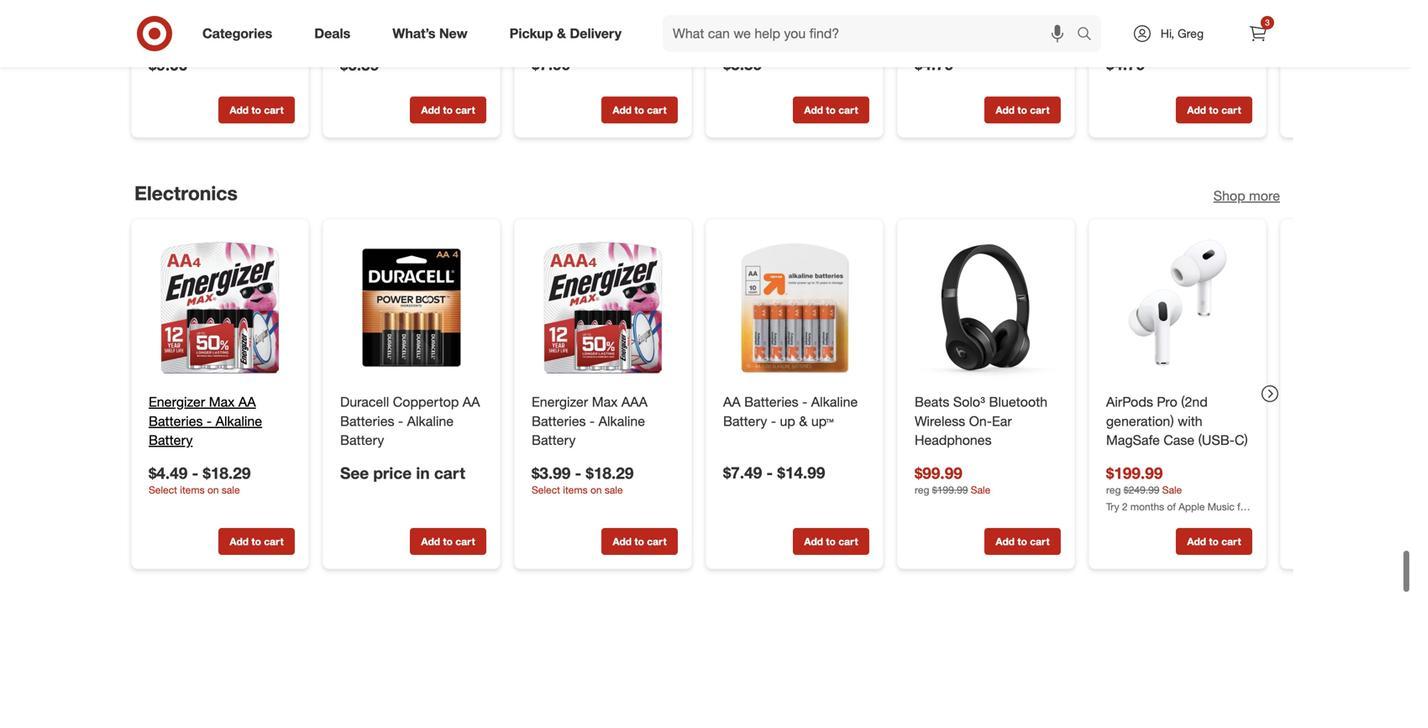 Task type: vqa. For each thing, say whether or not it's contained in the screenshot.


Task type: describe. For each thing, give the bounding box(es) containing it.
What can we help you find? suggestions appear below search field
[[663, 15, 1081, 52]]

combo
[[366, 0, 411, 1]]

beats
[[915, 394, 949, 410]]

circle
[[1178, 515, 1204, 527]]

reg for $199.99
[[1106, 484, 1121, 496]]

magsafe
[[1106, 432, 1160, 449]]

alkaline for energizer max aaa batteries - alkaline battery
[[599, 413, 645, 430]]

in
[[416, 464, 430, 483]]

1 $4.79 from the left
[[915, 54, 954, 74]]

shop more
[[1214, 187, 1280, 204]]

2ct
[[823, 4, 842, 21]]

see price in cart
[[340, 464, 465, 483]]

deals link
[[300, 15, 371, 52]]

bluetooth
[[989, 394, 1048, 410]]

faceted
[[229, 0, 277, 1]]

music
[[1208, 500, 1235, 513]]

flex
[[367, 23, 391, 40]]

$3.99 - $18.29 select items on sale
[[532, 464, 634, 496]]

case
[[1164, 432, 1194, 449]]

sale for $3.99 - $18.29
[[605, 484, 623, 496]]

sale for $4.49 - $18.29
[[222, 484, 240, 496]]

$199.99 inside "$99.99 reg $199.99 sale"
[[932, 484, 968, 496]]

- up "$14.99"
[[802, 394, 807, 410]]

& inside pickup & delivery link
[[557, 25, 566, 42]]

pickup & delivery link
[[495, 15, 643, 52]]

ez
[[749, 0, 766, 1]]

wondershop™
[[188, 43, 272, 59]]

lights
[[253, 4, 289, 21]]

- inside energizer max aa batteries - alkaline battery
[[207, 413, 212, 430]]

greg
[[1178, 26, 1204, 41]]

duracell coppertop aa batteries - alkaline battery
[[340, 394, 480, 449]]

batteries inside aa batteries - alkaline battery - up & up™
[[744, 394, 798, 410]]

price
[[373, 464, 412, 483]]

& inside aa batteries - alkaline battery - up & up™
[[799, 413, 808, 430]]

batteries for duracell coppertop aa batteries - alkaline battery
[[340, 413, 394, 430]]

$6.59
[[340, 55, 379, 74]]

$18.29 for $4.49 - $18.29
[[203, 464, 251, 483]]

$4.49
[[149, 464, 188, 483]]

beats solo³ bluetooth wireless on-ear headphones
[[915, 394, 1048, 449]]

energizer for $3.99
[[532, 394, 588, 410]]

with inside airpods pro (2nd generation) with magsafe case (usb‑c)
[[1178, 413, 1203, 430]]

lighter inside bic ez reach 2pk pocket lighter - 2ct
[[768, 4, 810, 21]]

aa for energizer max aa batteries - alkaline battery
[[238, 394, 256, 410]]

pickup
[[510, 25, 553, 42]]

shop more button
[[1214, 186, 1280, 205]]

energizer max aa batteries - alkaline battery
[[149, 394, 262, 449]]

max for $3.99 - $18.29
[[592, 394, 618, 410]]

beats solo³ bluetooth wireless on-ear headphones link
[[915, 393, 1057, 450]]

solo³
[[953, 394, 985, 410]]

$14.99
[[777, 463, 825, 483]]

hi, greg
[[1161, 26, 1204, 41]]

search
[[1069, 27, 1110, 43]]

aa inside aa batteries - alkaline battery - up & up™
[[723, 394, 741, 410]]

what's new link
[[378, 15, 489, 52]]

alkaline for duracell coppertop aa batteries - alkaline battery
[[407, 413, 454, 430]]

battery for energizer max aa batteries - alkaline battery
[[149, 432, 193, 449]]

on for $4.49
[[207, 484, 219, 496]]

green
[[240, 23, 277, 40]]

60ct
[[149, 0, 175, 1]]

bic ez reach 2pk pocket lighter - 2ct link
[[723, 0, 866, 22]]

of
[[1167, 500, 1176, 513]]

on-
[[969, 413, 992, 430]]

generation)
[[1106, 413, 1174, 430]]

batteries for energizer max aa batteries - alkaline battery
[[149, 413, 203, 430]]

60ct led c6 faceted christmas string lights multicolor with green wire - wondershop™ $9.00
[[149, 0, 289, 74]]

multi-
[[385, 4, 420, 21]]

bic
[[423, 43, 445, 59]]

reach
[[769, 0, 808, 1]]

christmas
[[149, 4, 210, 21]]

60ct led c6 faceted christmas string lights multicolor with green wire - wondershop™ link
[[149, 0, 291, 59]]

2pk inside bic ez reach 2pk pocket lighter - 2ct
[[811, 0, 834, 1]]

electronics
[[134, 181, 238, 205]]

airpods pro (2nd generation) with magsafe case (usb‑c)
[[1106, 394, 1248, 449]]

$7.49 - $14.99
[[723, 463, 825, 483]]

(usb‑c)
[[1198, 432, 1248, 449]]

categories
[[202, 25, 272, 42]]

$99.99
[[915, 464, 962, 483]]

$99.99 reg $199.99 sale
[[915, 464, 990, 496]]

select for $3.99 - $18.29
[[532, 484, 560, 496]]

lighter inside 2pk combo candle edition multi-purpose and flex wand lighter blue/purple - bic $6.59
[[433, 23, 475, 40]]

new
[[439, 25, 468, 42]]

try
[[1106, 500, 1119, 513]]

energizer max aaa batteries - alkaline battery link
[[532, 393, 674, 450]]

target
[[1148, 515, 1175, 527]]

aa batteries - alkaline battery - up & up™ image
[[720, 233, 869, 383]]

try 2 months of apple music for free with target circle button
[[1106, 500, 1252, 527]]

2pk inside 2pk combo candle edition multi-purpose and flex wand lighter blue/purple - bic $6.59
[[340, 0, 363, 1]]

ear
[[992, 413, 1012, 430]]

$9.00
[[149, 55, 188, 74]]

energizer max aa batteries - alkaline battery link
[[149, 393, 291, 450]]

max for $4.49 - $18.29
[[209, 394, 235, 410]]

delivery
[[570, 25, 622, 42]]

coppertop
[[393, 394, 459, 410]]

- inside $4.49 - $18.29 select items on sale
[[192, 464, 198, 483]]

alkaline for energizer max aa batteries - alkaline battery
[[216, 413, 262, 430]]

alkaline inside aa batteries - alkaline battery - up & up™
[[811, 394, 858, 410]]

2pk combo candle edition multi-purpose and flex wand lighter blue/purple - bic link
[[340, 0, 483, 59]]

aa batteries - alkaline battery - up & up™ link
[[723, 393, 866, 431]]

up™
[[811, 413, 834, 430]]

edition
[[340, 4, 382, 21]]

battery inside aa batteries - alkaline battery - up & up™
[[723, 413, 767, 430]]



Task type: locate. For each thing, give the bounding box(es) containing it.
and
[[340, 23, 363, 40]]

1 horizontal spatial reg
[[1106, 484, 1121, 496]]

0 vertical spatial lighter
[[768, 4, 810, 21]]

alkaline inside "energizer max aaa batteries - alkaline battery"
[[599, 413, 645, 430]]

sale inside '$199.99 reg $249.99 sale try 2 months of apple music for free with target circle'
[[1162, 484, 1182, 496]]

select down $3.99
[[532, 484, 560, 496]]

- inside 60ct led c6 faceted christmas string lights multicolor with green wire - wondershop™ $9.00
[[179, 43, 184, 59]]

$7.49
[[723, 463, 762, 483]]

wand
[[395, 23, 429, 40]]

0 horizontal spatial with
[[212, 23, 236, 40]]

batteries for energizer max aaa batteries - alkaline battery
[[532, 413, 586, 430]]

sale
[[971, 484, 990, 496], [1162, 484, 1182, 496]]

on inside $4.49 - $18.29 select items on sale
[[207, 484, 219, 496]]

0 horizontal spatial items
[[180, 484, 205, 496]]

- up $4.49 - $18.29 select items on sale
[[207, 413, 212, 430]]

battery
[[723, 413, 767, 430], [149, 432, 193, 449], [340, 432, 384, 449], [532, 432, 576, 449]]

add to cart
[[230, 104, 284, 116], [421, 104, 475, 116], [613, 104, 667, 116], [804, 104, 858, 116], [996, 104, 1050, 116], [1187, 104, 1241, 116], [230, 535, 284, 548], [421, 535, 475, 548], [613, 535, 667, 548], [804, 535, 858, 548], [996, 535, 1050, 548], [1187, 535, 1241, 548]]

max left aaa
[[592, 394, 618, 410]]

to
[[251, 104, 261, 116], [443, 104, 453, 116], [634, 104, 644, 116], [826, 104, 836, 116], [1017, 104, 1027, 116], [1209, 104, 1219, 116], [251, 535, 261, 548], [443, 535, 453, 548], [634, 535, 644, 548], [826, 535, 836, 548], [1017, 535, 1027, 548], [1209, 535, 1219, 548]]

2 max from the left
[[592, 394, 618, 410]]

1 select from the left
[[149, 484, 177, 496]]

0 horizontal spatial sale
[[222, 484, 240, 496]]

with up wondershop™
[[212, 23, 236, 40]]

0 horizontal spatial select
[[149, 484, 177, 496]]

- inside 2pk combo candle edition multi-purpose and flex wand lighter blue/purple - bic $6.59
[[414, 43, 419, 59]]

$199.99 down "$99.99"
[[932, 484, 968, 496]]

3 aa from the left
[[723, 394, 741, 410]]

1 sale from the left
[[222, 484, 240, 496]]

1 vertical spatial with
[[1178, 413, 1203, 430]]

airpods pro (2nd generation) with magsafe case (usb‑c) link
[[1106, 393, 1249, 450]]

aa inside energizer max aa batteries - alkaline battery
[[238, 394, 256, 410]]

$4.79 down search
[[1106, 54, 1145, 74]]

1 vertical spatial &
[[799, 413, 808, 430]]

1 horizontal spatial on
[[590, 484, 602, 496]]

items inside $3.99 - $18.29 select items on sale
[[563, 484, 588, 496]]

1 horizontal spatial aa
[[463, 394, 480, 410]]

deals
[[314, 25, 350, 42]]

reg inside '$199.99 reg $249.99 sale try 2 months of apple music for free with target circle'
[[1106, 484, 1121, 496]]

- left bic
[[414, 43, 419, 59]]

2pk combo candle edition multi-purpose and flex wand lighter blue/purple - bic $6.59
[[340, 0, 475, 74]]

energizer
[[149, 394, 205, 410], [532, 394, 588, 410]]

energizer max aaa batteries - alkaline battery image
[[528, 233, 678, 383], [528, 233, 678, 383]]

items down $3.99
[[563, 484, 588, 496]]

2 2pk from the left
[[811, 0, 834, 1]]

select inside $3.99 - $18.29 select items on sale
[[532, 484, 560, 496]]

0 horizontal spatial $4.79
[[915, 54, 954, 74]]

$18.29
[[203, 464, 251, 483], [586, 464, 634, 483]]

battery inside "energizer max aaa batteries - alkaline battery"
[[532, 432, 576, 449]]

batteries up $4.49
[[149, 413, 203, 430]]

what's new
[[392, 25, 468, 42]]

- inside "energizer max aaa batteries - alkaline battery"
[[590, 413, 595, 430]]

- right the $7.49 at the bottom of page
[[766, 463, 773, 483]]

aaa
[[621, 394, 648, 410]]

0 horizontal spatial on
[[207, 484, 219, 496]]

on for $3.99
[[590, 484, 602, 496]]

search button
[[1069, 15, 1110, 55]]

sale down headphones
[[971, 484, 990, 496]]

select inside $4.49 - $18.29 select items on sale
[[149, 484, 177, 496]]

$18.29 inside $3.99 - $18.29 select items on sale
[[586, 464, 634, 483]]

select down $4.49
[[149, 484, 177, 496]]

2 sale from the left
[[605, 484, 623, 496]]

lighter down reach
[[768, 4, 810, 21]]

2pk
[[340, 0, 363, 1], [811, 0, 834, 1]]

$249.99
[[1124, 484, 1159, 496]]

2 reg from the left
[[1106, 484, 1121, 496]]

0 horizontal spatial &
[[557, 25, 566, 42]]

battery inside duracell coppertop aa batteries - alkaline battery
[[340, 432, 384, 449]]

airpods
[[1106, 394, 1153, 410]]

2 energizer from the left
[[532, 394, 588, 410]]

aa
[[238, 394, 256, 410], [463, 394, 480, 410], [723, 394, 741, 410]]

alkaline inside duracell coppertop aa batteries - alkaline battery
[[407, 413, 454, 430]]

- inside bic ez reach 2pk pocket lighter - 2ct
[[814, 4, 819, 21]]

0 horizontal spatial 2pk
[[340, 0, 363, 1]]

$5.59
[[723, 54, 762, 74]]

3 link
[[1240, 15, 1277, 52]]

1 horizontal spatial max
[[592, 394, 618, 410]]

wireless
[[915, 413, 965, 430]]

1 aa from the left
[[238, 394, 256, 410]]

with down the (2nd
[[1178, 413, 1203, 430]]

2 horizontal spatial aa
[[723, 394, 741, 410]]

wire
[[149, 43, 176, 59]]

battery for duracell coppertop aa batteries - alkaline battery
[[340, 432, 384, 449]]

sale inside $3.99 - $18.29 select items on sale
[[605, 484, 623, 496]]

free
[[1106, 515, 1124, 527]]

multicolor
[[149, 23, 208, 40]]

pickup & delivery
[[510, 25, 622, 42]]

aa inside duracell coppertop aa batteries - alkaline battery
[[463, 394, 480, 410]]

energizer inside "energizer max aaa batteries - alkaline battery"
[[532, 394, 588, 410]]

$18.29 down energizer max aaa batteries - alkaline battery link
[[586, 464, 634, 483]]

alkaline inside energizer max aa batteries - alkaline battery
[[216, 413, 262, 430]]

1 horizontal spatial select
[[532, 484, 560, 496]]

- right $4.49
[[192, 464, 198, 483]]

blue/purple
[[340, 43, 411, 59]]

items for $3.99
[[563, 484, 588, 496]]

headphones
[[915, 432, 992, 449]]

items
[[180, 484, 205, 496], [563, 484, 588, 496]]

candle
[[415, 0, 457, 1]]

$18.29 down the energizer max aa batteries - alkaline battery link
[[203, 464, 251, 483]]

- up $3.99 - $18.29 select items on sale
[[590, 413, 595, 430]]

battery up see
[[340, 432, 384, 449]]

1 horizontal spatial with
[[1126, 515, 1145, 527]]

items inside $4.49 - $18.29 select items on sale
[[180, 484, 205, 496]]

sale down energizer max aaa batteries - alkaline battery link
[[605, 484, 623, 496]]

sale
[[222, 484, 240, 496], [605, 484, 623, 496]]

$199.99 reg $249.99 sale try 2 months of apple music for free with target circle
[[1106, 464, 1249, 527]]

batteries inside duracell coppertop aa batteries - alkaline battery
[[340, 413, 394, 430]]

0 horizontal spatial sale
[[971, 484, 990, 496]]

sale inside $4.49 - $18.29 select items on sale
[[222, 484, 240, 496]]

- inside duracell coppertop aa batteries - alkaline battery
[[398, 413, 403, 430]]

1 on from the left
[[207, 484, 219, 496]]

what's
[[392, 25, 435, 42]]

duracell coppertop aa batteries - alkaline battery image
[[337, 233, 486, 383], [337, 233, 486, 383]]

0 horizontal spatial lighter
[[433, 23, 475, 40]]

1 reg from the left
[[915, 484, 929, 496]]

0 horizontal spatial energizer
[[149, 394, 205, 410]]

months
[[1130, 500, 1164, 513]]

1 horizontal spatial $199.99
[[1106, 464, 1163, 483]]

bic ez reach 2pk pocket lighter - 2ct
[[723, 0, 842, 21]]

batteries up $3.99
[[532, 413, 586, 430]]

reg
[[915, 484, 929, 496], [1106, 484, 1121, 496]]

(2nd
[[1181, 394, 1208, 410]]

cart
[[264, 104, 284, 116], [455, 104, 475, 116], [647, 104, 667, 116], [838, 104, 858, 116], [1030, 104, 1050, 116], [1221, 104, 1241, 116], [434, 464, 465, 483], [264, 535, 284, 548], [455, 535, 475, 548], [647, 535, 667, 548], [838, 535, 858, 548], [1030, 535, 1050, 548], [1221, 535, 1241, 548]]

- down multicolor
[[179, 43, 184, 59]]

2 items from the left
[[563, 484, 588, 496]]

1 energizer from the left
[[149, 394, 205, 410]]

alkaline
[[811, 394, 858, 410], [216, 413, 262, 430], [407, 413, 454, 430], [599, 413, 645, 430]]

alkaline down aaa
[[599, 413, 645, 430]]

energizer max aa batteries - alkaline battery image
[[145, 233, 295, 383], [145, 233, 295, 383]]

2 select from the left
[[532, 484, 560, 496]]

batteries inside "energizer max aaa batteries - alkaline battery"
[[532, 413, 586, 430]]

& right the up at the right bottom of the page
[[799, 413, 808, 430]]

2 aa from the left
[[463, 394, 480, 410]]

1 horizontal spatial &
[[799, 413, 808, 430]]

1 sale from the left
[[971, 484, 990, 496]]

sale up of
[[1162, 484, 1182, 496]]

0 horizontal spatial $199.99
[[932, 484, 968, 496]]

$7.99
[[532, 54, 571, 74]]

0 horizontal spatial max
[[209, 394, 235, 410]]

- right $3.99
[[575, 464, 581, 483]]

battery left the up at the right bottom of the page
[[723, 413, 767, 430]]

lighter down purpose
[[433, 23, 475, 40]]

2pk up edition
[[340, 0, 363, 1]]

1 horizontal spatial sale
[[605, 484, 623, 496]]

add to cart button
[[218, 96, 295, 123], [410, 96, 486, 123], [601, 96, 678, 123], [793, 96, 869, 123], [984, 96, 1061, 123], [1176, 96, 1252, 123], [218, 528, 295, 555], [410, 528, 486, 555], [601, 528, 678, 555], [793, 528, 869, 555], [984, 528, 1061, 555], [1176, 528, 1252, 555]]

battery for energizer max aaa batteries - alkaline battery
[[532, 432, 576, 449]]

0 horizontal spatial $18.29
[[203, 464, 251, 483]]

duracell
[[340, 394, 389, 410]]

max inside "energizer max aaa batteries - alkaline battery"
[[592, 394, 618, 410]]

$3.99
[[532, 464, 571, 483]]

alkaline up up™
[[811, 394, 858, 410]]

beats solo³ bluetooth wireless on-ear headphones image
[[911, 233, 1061, 383], [911, 233, 1061, 383]]

2 sale from the left
[[1162, 484, 1182, 496]]

- left 2ct at the right of the page
[[814, 4, 819, 21]]

2 vertical spatial with
[[1126, 515, 1145, 527]]

up
[[780, 413, 795, 430]]

1 items from the left
[[180, 484, 205, 496]]

batteries up the up at the right bottom of the page
[[744, 394, 798, 410]]

1 horizontal spatial lighter
[[768, 4, 810, 21]]

hi,
[[1161, 26, 1174, 41]]

0 horizontal spatial aa
[[238, 394, 256, 410]]

on down energizer max aaa batteries - alkaline battery link
[[590, 484, 602, 496]]

max inside energizer max aa batteries - alkaline battery
[[209, 394, 235, 410]]

$4.79 down "what can we help you find? suggestions appear below" search box
[[915, 54, 954, 74]]

energizer up $4.49
[[149, 394, 205, 410]]

- inside $3.99 - $18.29 select items on sale
[[575, 464, 581, 483]]

reg up try
[[1106, 484, 1121, 496]]

$199.99 up $249.99
[[1106, 464, 1163, 483]]

c6
[[208, 0, 225, 1]]

$18.29 inside $4.49 - $18.29 select items on sale
[[203, 464, 251, 483]]

1 horizontal spatial $4.79
[[1106, 54, 1145, 74]]

on down the energizer max aa batteries - alkaline battery link
[[207, 484, 219, 496]]

2 horizontal spatial with
[[1178, 413, 1203, 430]]

$199.99 inside '$199.99 reg $249.99 sale try 2 months of apple music for free with target circle'
[[1106, 464, 1163, 483]]

& right pickup
[[557, 25, 566, 42]]

with inside 60ct led c6 faceted christmas string lights multicolor with green wire - wondershop™ $9.00
[[212, 23, 236, 40]]

select for $4.49 - $18.29
[[149, 484, 177, 496]]

2 $4.79 from the left
[[1106, 54, 1145, 74]]

batteries
[[744, 394, 798, 410], [149, 413, 203, 430], [340, 413, 394, 430], [532, 413, 586, 430]]

battery up $4.49
[[149, 432, 193, 449]]

1 horizontal spatial energizer
[[532, 394, 588, 410]]

batteries inside energizer max aa batteries - alkaline battery
[[149, 413, 203, 430]]

energizer up $3.99
[[532, 394, 588, 410]]

1 horizontal spatial $18.29
[[586, 464, 634, 483]]

1 $18.29 from the left
[[203, 464, 251, 483]]

2 on from the left
[[590, 484, 602, 496]]

aa for duracell coppertop aa batteries - alkaline battery
[[463, 394, 480, 410]]

bic
[[723, 0, 746, 1]]

energizer inside energizer max aa batteries - alkaline battery
[[149, 394, 205, 410]]

with down the '2'
[[1126, 515, 1145, 527]]

reg inside "$99.99 reg $199.99 sale"
[[915, 484, 929, 496]]

reg for $99.99
[[915, 484, 929, 496]]

alkaline down coppertop
[[407, 413, 454, 430]]

battery up $3.99
[[532, 432, 576, 449]]

sale for $99.99
[[971, 484, 990, 496]]

1 horizontal spatial sale
[[1162, 484, 1182, 496]]

battery inside energizer max aa batteries - alkaline battery
[[149, 432, 193, 449]]

duracell coppertop aa batteries - alkaline battery link
[[340, 393, 483, 450]]

&
[[557, 25, 566, 42], [799, 413, 808, 430]]

sale for $199.99
[[1162, 484, 1182, 496]]

with inside '$199.99 reg $249.99 sale try 2 months of apple music for free with target circle'
[[1126, 515, 1145, 527]]

purpose
[[420, 4, 470, 21]]

more
[[1249, 187, 1280, 204]]

alkaline up $4.49 - $18.29 select items on sale
[[216, 413, 262, 430]]

apple
[[1179, 500, 1205, 513]]

-
[[814, 4, 819, 21], [179, 43, 184, 59], [414, 43, 419, 59], [802, 394, 807, 410], [207, 413, 212, 430], [398, 413, 403, 430], [590, 413, 595, 430], [771, 413, 776, 430], [766, 463, 773, 483], [192, 464, 198, 483], [575, 464, 581, 483]]

pocket
[[723, 4, 765, 21]]

1 2pk from the left
[[340, 0, 363, 1]]

shop
[[1214, 187, 1245, 204]]

$18.29 for $3.99 - $18.29
[[586, 464, 634, 483]]

items for $4.49
[[180, 484, 205, 496]]

items down $4.49
[[180, 484, 205, 496]]

energizer for $4.49
[[149, 394, 205, 410]]

sale inside "$99.99 reg $199.99 sale"
[[971, 484, 990, 496]]

2 $18.29 from the left
[[586, 464, 634, 483]]

see
[[340, 464, 369, 483]]

2pk up 2ct at the right of the page
[[811, 0, 834, 1]]

- left the up at the right bottom of the page
[[771, 413, 776, 430]]

batteries down duracell at the left bottom
[[340, 413, 394, 430]]

on inside $3.99 - $18.29 select items on sale
[[590, 484, 602, 496]]

for
[[1237, 500, 1249, 513]]

select
[[149, 484, 177, 496], [532, 484, 560, 496]]

1 horizontal spatial 2pk
[[811, 0, 834, 1]]

airpods pro (2nd generation) with magsafe case (usb‑c) image
[[1103, 233, 1252, 383], [1103, 233, 1252, 383]]

1 max from the left
[[209, 394, 235, 410]]

0 vertical spatial with
[[212, 23, 236, 40]]

pro
[[1157, 394, 1177, 410]]

max up $4.49 - $18.29 select items on sale
[[209, 394, 235, 410]]

- down coppertop
[[398, 413, 403, 430]]

reg down "$99.99"
[[915, 484, 929, 496]]

0 horizontal spatial reg
[[915, 484, 929, 496]]

sale down the energizer max aa batteries - alkaline battery link
[[222, 484, 240, 496]]

1 horizontal spatial items
[[563, 484, 588, 496]]

1 vertical spatial lighter
[[433, 23, 475, 40]]

2
[[1122, 500, 1128, 513]]

$4.49 - $18.29 select items on sale
[[149, 464, 251, 496]]

0 vertical spatial &
[[557, 25, 566, 42]]



